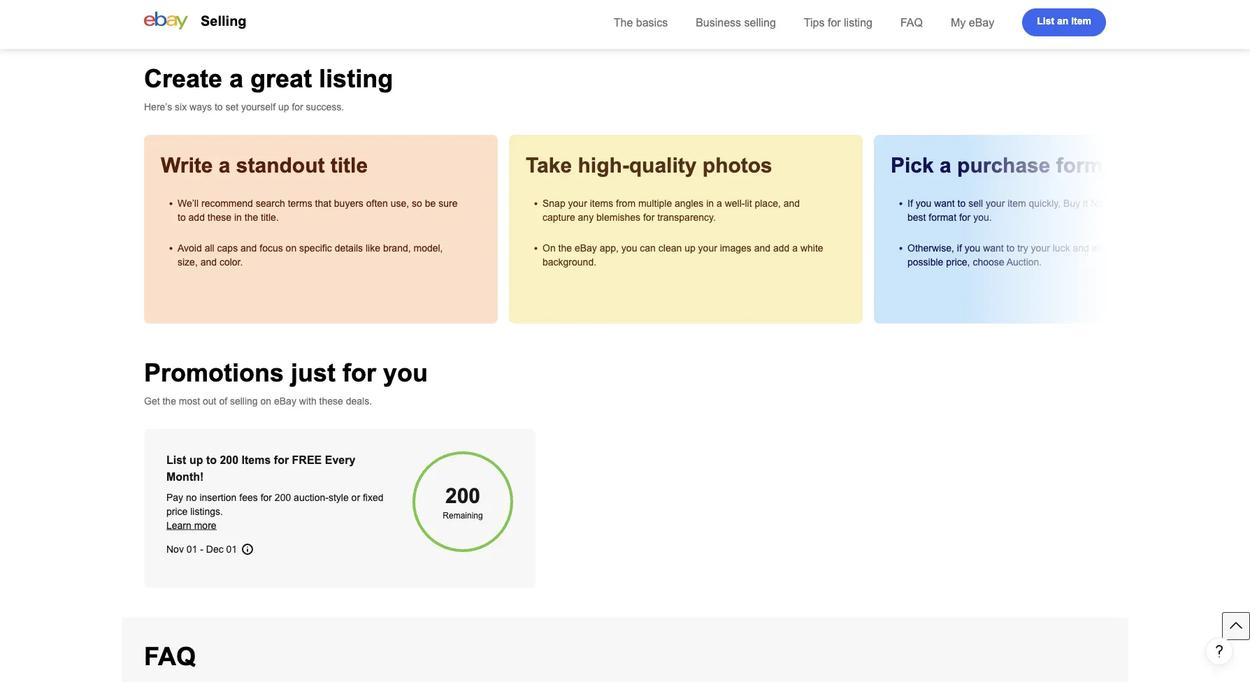 Task type: locate. For each thing, give the bounding box(es) containing it.
1 horizontal spatial in
[[706, 198, 714, 209]]

for right fees
[[261, 492, 272, 503]]

in inside we'll recommend search terms that buyers often use, so be sure to add these in the title.
[[234, 212, 242, 223]]

0 vertical spatial format
[[1056, 154, 1122, 177]]

for down multiple
[[643, 212, 655, 223]]

0 horizontal spatial faq
[[144, 643, 196, 671]]

to up insertion
[[206, 454, 217, 466]]

to
[[215, 101, 223, 112], [958, 198, 966, 209], [178, 212, 186, 223], [1007, 243, 1015, 253], [206, 454, 217, 466]]

up up month!
[[189, 454, 203, 466]]

shoot
[[1092, 243, 1116, 253]]

and inside "otherwise, if you want to try your luck and shoot for the best possible price, choose auction."
[[1073, 243, 1089, 253]]

that
[[315, 198, 331, 209]]

0 vertical spatial in
[[706, 198, 714, 209]]

add left white
[[773, 243, 790, 253]]

write
[[161, 154, 213, 177]]

best down if
[[908, 212, 926, 223]]

now
[[1091, 198, 1110, 209]]

brand,
[[383, 243, 411, 253]]

2 horizontal spatial ebay
[[969, 16, 994, 29]]

on down promotions just for you
[[260, 396, 271, 407]]

ebay up background.
[[575, 243, 597, 253]]

title.
[[261, 212, 279, 223]]

a left well-
[[717, 198, 722, 209]]

1 horizontal spatial format
[[1056, 154, 1122, 177]]

listing
[[844, 16, 873, 29], [319, 64, 393, 92]]

1 vertical spatial format
[[929, 212, 957, 223]]

in
[[706, 198, 714, 209], [234, 212, 242, 223]]

a
[[229, 64, 243, 92], [219, 154, 230, 177], [940, 154, 951, 177], [717, 198, 722, 209], [792, 243, 798, 253]]

just
[[291, 359, 336, 387]]

list up month!
[[166, 454, 186, 466]]

selling
[[201, 13, 247, 29]]

you inside the on the ebay app, you can clean up your images and add a white background.
[[621, 243, 637, 253]]

01 left -
[[187, 544, 197, 555]]

on
[[286, 243, 297, 253], [260, 396, 271, 407]]

0 vertical spatial want
[[934, 198, 955, 209]]

item
[[1071, 16, 1091, 27], [1008, 198, 1026, 209]]

0 vertical spatial listing
[[844, 16, 873, 29]]

2 horizontal spatial 200
[[445, 485, 480, 508]]

0 horizontal spatial 01
[[187, 544, 197, 555]]

if
[[908, 198, 913, 209]]

2 01 from the left
[[226, 544, 237, 555]]

1 horizontal spatial list
[[1037, 16, 1054, 27]]

best down probably
[[1149, 243, 1168, 253]]

a right the pick
[[940, 154, 951, 177]]

2 horizontal spatial up
[[685, 243, 696, 253]]

most
[[179, 396, 200, 407]]

a right write
[[219, 154, 230, 177]]

in down recommend
[[234, 212, 242, 223]]

0 vertical spatial these
[[208, 212, 231, 223]]

01 right dec at the bottom of page
[[226, 544, 237, 555]]

and right caps
[[241, 243, 257, 253]]

up right yourself
[[278, 101, 289, 112]]

a left white
[[792, 243, 798, 253]]

0 horizontal spatial 200
[[220, 454, 239, 466]]

add down we'll
[[188, 212, 205, 223]]

want up choose
[[983, 243, 1004, 253]]

for
[[828, 16, 841, 29], [292, 101, 303, 112], [643, 212, 655, 223], [959, 212, 971, 223], [1119, 243, 1130, 253], [343, 359, 376, 387], [274, 454, 289, 466], [261, 492, 272, 503]]

in right angles
[[706, 198, 714, 209]]

these right with
[[319, 396, 343, 407]]

add inside we'll recommend search terms that buyers often use, so be sure to add these in the title.
[[188, 212, 205, 223]]

otherwise,
[[908, 243, 954, 253]]

your inside "otherwise, if you want to try your luck and shoot for the best possible price, choose auction."
[[1031, 243, 1050, 253]]

1 horizontal spatial 01
[[226, 544, 237, 555]]

and right luck at right top
[[1073, 243, 1089, 253]]

the inside the on the ebay app, you can clean up your images and add a white background.
[[558, 243, 572, 253]]

a up set
[[229, 64, 243, 92]]

and right images at right top
[[754, 243, 771, 253]]

listing up success.
[[319, 64, 393, 92]]

list for list an item
[[1037, 16, 1054, 27]]

200 inside 'pay no insertion fees for 200 auction-style or fixed price listings. learn more'
[[275, 492, 291, 503]]

and
[[784, 198, 800, 209], [241, 243, 257, 253], [754, 243, 771, 253], [1073, 243, 1089, 253], [200, 257, 217, 267]]

1 horizontal spatial ebay
[[575, 243, 597, 253]]

your up you.
[[986, 198, 1005, 209]]

selling right 'business'
[[744, 16, 776, 29]]

search
[[256, 198, 285, 209]]

your right try
[[1031, 243, 1050, 253]]

1 horizontal spatial best
[[1149, 243, 1168, 253]]

1 horizontal spatial 200
[[275, 492, 291, 503]]

ebay inside the on the ebay app, you can clean up your images and add a white background.
[[575, 243, 597, 253]]

and right place,
[[784, 198, 800, 209]]

0 horizontal spatial in
[[234, 212, 242, 223]]

up inside list up to 200 items for free every month!
[[189, 454, 203, 466]]

the up background.
[[558, 243, 572, 253]]

to left sell
[[958, 198, 966, 209]]

want inside if you want to sell your item quickly, buy it now is probably the best format for you.
[[934, 198, 955, 209]]

format up it
[[1056, 154, 1122, 177]]

for right tips
[[828, 16, 841, 29]]

possible
[[908, 257, 943, 267]]

to inside list up to 200 items for free every month!
[[206, 454, 217, 466]]

1 vertical spatial add
[[773, 243, 790, 253]]

1 vertical spatial ebay
[[575, 243, 597, 253]]

your inside the on the ebay app, you can clean up your images and add a white background.
[[698, 243, 717, 253]]

2 vertical spatial up
[[189, 454, 203, 466]]

clean
[[658, 243, 682, 253]]

a for create
[[229, 64, 243, 92]]

listings.
[[190, 506, 223, 517]]

0 horizontal spatial add
[[188, 212, 205, 223]]

for right shoot
[[1119, 243, 1130, 253]]

the inside "otherwise, if you want to try your luck and shoot for the best possible price, choose auction."
[[1133, 243, 1146, 253]]

01
[[187, 544, 197, 555], [226, 544, 237, 555]]

success.
[[306, 101, 344, 112]]

1 vertical spatial selling
[[230, 396, 258, 407]]

200 up remaining at the bottom left of the page
[[445, 485, 480, 508]]

0 horizontal spatial on
[[260, 396, 271, 407]]

item inside if you want to sell your item quickly, buy it now is probably the best format for you.
[[1008, 198, 1026, 209]]

learn more link
[[166, 520, 216, 531]]

to inside we'll recommend search terms that buyers often use, so be sure to add these in the title.
[[178, 212, 186, 223]]

1 vertical spatial in
[[234, 212, 242, 223]]

format up otherwise,
[[929, 212, 957, 223]]

your inside snap your items from multiple angles in a well-lit place, and capture any blemishes for transparency.
[[568, 198, 587, 209]]

high-
[[578, 154, 629, 177]]

0 horizontal spatial list
[[166, 454, 186, 466]]

2 vertical spatial ebay
[[274, 396, 296, 407]]

the right probably
[[1163, 198, 1177, 209]]

and down all
[[200, 257, 217, 267]]

0 horizontal spatial want
[[934, 198, 955, 209]]

the right get on the left bottom of the page
[[163, 396, 176, 407]]

fixed
[[363, 492, 384, 503]]

take
[[526, 154, 572, 177]]

these
[[208, 212, 231, 223], [319, 396, 343, 407]]

item left quickly,
[[1008, 198, 1026, 209]]

1 horizontal spatial on
[[286, 243, 297, 253]]

great
[[250, 64, 312, 92]]

on right focus on the left top of the page
[[286, 243, 297, 253]]

1 vertical spatial best
[[1149, 243, 1168, 253]]

0 vertical spatial selling
[[744, 16, 776, 29]]

0 vertical spatial ebay
[[969, 16, 994, 29]]

1 horizontal spatial add
[[773, 243, 790, 253]]

specific
[[299, 243, 332, 253]]

1 vertical spatial item
[[1008, 198, 1026, 209]]

for up deals.
[[343, 359, 376, 387]]

a for pick
[[940, 154, 951, 177]]

ebay left with
[[274, 396, 296, 407]]

list an item
[[1037, 16, 1091, 27]]

the basics
[[614, 16, 668, 29]]

out
[[203, 396, 216, 407]]

create a great listing
[[144, 64, 393, 92]]

0 horizontal spatial ebay
[[274, 396, 296, 407]]

month!
[[166, 471, 204, 483]]

to inside "otherwise, if you want to try your luck and shoot for the best possible price, choose auction."
[[1007, 243, 1015, 253]]

0 vertical spatial add
[[188, 212, 205, 223]]

pay
[[166, 492, 183, 503]]

try
[[1017, 243, 1028, 253]]

or
[[351, 492, 360, 503]]

choose
[[973, 257, 1004, 267]]

the right shoot
[[1133, 243, 1146, 253]]

1 horizontal spatial faq
[[901, 16, 923, 29]]

on
[[543, 243, 556, 253]]

white
[[801, 243, 823, 253]]

selling right of
[[230, 396, 258, 407]]

your up any
[[568, 198, 587, 209]]

1 horizontal spatial selling
[[744, 16, 776, 29]]

1 vertical spatial faq
[[144, 643, 196, 671]]

want left sell
[[934, 198, 955, 209]]

the
[[1163, 198, 1177, 209], [245, 212, 258, 223], [558, 243, 572, 253], [1133, 243, 1146, 253], [163, 396, 176, 407]]

0 vertical spatial list
[[1037, 16, 1054, 27]]

0 vertical spatial up
[[278, 101, 289, 112]]

0 horizontal spatial item
[[1008, 198, 1026, 209]]

1 vertical spatial up
[[685, 243, 696, 253]]

add inside the on the ebay app, you can clean up your images and add a white background.
[[773, 243, 790, 253]]

list
[[1037, 16, 1054, 27], [166, 454, 186, 466]]

auction.
[[1007, 257, 1042, 267]]

if you want to sell your item quickly, buy it now is probably the best format for you.
[[908, 198, 1177, 223]]

item right an
[[1071, 16, 1091, 27]]

up right clean
[[685, 243, 696, 253]]

200 left items
[[220, 454, 239, 466]]

200 inside list up to 200 items for free every month!
[[220, 454, 239, 466]]

get
[[144, 396, 160, 407]]

to left try
[[1007, 243, 1015, 253]]

add
[[188, 212, 205, 223], [773, 243, 790, 253]]

for inside "otherwise, if you want to try your luck and shoot for the best possible price, choose auction."
[[1119, 243, 1130, 253]]

here's six ways to set yourself up for success.
[[144, 101, 344, 112]]

to inside if you want to sell your item quickly, buy it now is probably the best format for you.
[[958, 198, 966, 209]]

for inside if you want to sell your item quickly, buy it now is probably the best format for you.
[[959, 212, 971, 223]]

focus
[[260, 243, 283, 253]]

for right items
[[274, 454, 289, 466]]

0 vertical spatial on
[[286, 243, 297, 253]]

for inside 'pay no insertion fees for 200 auction-style or fixed price listings. learn more'
[[261, 492, 272, 503]]

for left you.
[[959, 212, 971, 223]]

nov 01 - dec 01
[[166, 544, 237, 555]]

standout
[[236, 154, 325, 177]]

the left title.
[[245, 212, 258, 223]]

get the most out of selling on ebay with these deals.
[[144, 396, 372, 407]]

tips for listing
[[804, 16, 873, 29]]

0 horizontal spatial these
[[208, 212, 231, 223]]

0 horizontal spatial up
[[189, 454, 203, 466]]

200 left auction-
[[275, 492, 291, 503]]

well-
[[725, 198, 745, 209]]

from
[[616, 198, 636, 209]]

listing right tips
[[844, 16, 873, 29]]

basics
[[636, 16, 668, 29]]

these down recommend
[[208, 212, 231, 223]]

list inside list up to 200 items for free every month!
[[166, 454, 186, 466]]

photos
[[703, 154, 772, 177]]

create
[[144, 64, 222, 92]]

want inside "otherwise, if you want to try your luck and shoot for the best possible price, choose auction."
[[983, 243, 1004, 253]]

want
[[934, 198, 955, 209], [983, 243, 1004, 253]]

format
[[1056, 154, 1122, 177], [929, 212, 957, 223]]

0 vertical spatial best
[[908, 212, 926, 223]]

0 horizontal spatial best
[[908, 212, 926, 223]]

best inside if you want to sell your item quickly, buy it now is probably the best format for you.
[[908, 212, 926, 223]]

0 horizontal spatial format
[[929, 212, 957, 223]]

1 vertical spatial list
[[166, 454, 186, 466]]

your
[[568, 198, 587, 209], [986, 198, 1005, 209], [698, 243, 717, 253], [1031, 243, 1050, 253]]

1 horizontal spatial want
[[983, 243, 1004, 253]]

1 horizontal spatial these
[[319, 396, 343, 407]]

learn
[[166, 520, 191, 531]]

1 vertical spatial want
[[983, 243, 1004, 253]]

to down we'll
[[178, 212, 186, 223]]

1 vertical spatial listing
[[319, 64, 393, 92]]

0 horizontal spatial selling
[[230, 396, 258, 407]]

you inside "otherwise, if you want to try your luck and shoot for the best possible price, choose auction."
[[965, 243, 980, 253]]

0 vertical spatial item
[[1071, 16, 1091, 27]]

your left images at right top
[[698, 243, 717, 253]]

ebay right the my
[[969, 16, 994, 29]]

a inside snap your items from multiple angles in a well-lit place, and capture any blemishes for transparency.
[[717, 198, 722, 209]]

list left an
[[1037, 16, 1054, 27]]



Task type: describe. For each thing, give the bounding box(es) containing it.
my ebay
[[951, 16, 994, 29]]

it
[[1083, 198, 1088, 209]]

price
[[166, 506, 188, 517]]

list up to 200 items for free every month!
[[166, 454, 355, 483]]

my ebay link
[[951, 16, 994, 29]]

no
[[186, 492, 197, 503]]

we'll recommend search terms that buyers often use, so be sure to add these in the title.
[[178, 198, 458, 223]]

you inside if you want to sell your item quickly, buy it now is probably the best format for you.
[[916, 198, 932, 209]]

1 horizontal spatial listing
[[844, 16, 873, 29]]

luck
[[1053, 243, 1070, 253]]

and inside the on the ebay app, you can clean up your images and add a white background.
[[754, 243, 771, 253]]

auction-
[[294, 492, 329, 503]]

sell
[[969, 198, 983, 209]]

transparency.
[[657, 212, 716, 223]]

pay no insertion fees for 200 auction-style or fixed price listings. learn more
[[166, 492, 384, 531]]

for inside snap your items from multiple angles in a well-lit place, and capture any blemishes for transparency.
[[643, 212, 655, 223]]

promotions just for you
[[144, 359, 428, 387]]

business
[[696, 16, 741, 29]]

1 vertical spatial on
[[260, 396, 271, 407]]

snap your items from multiple angles in a well-lit place, and capture any blemishes for transparency.
[[543, 198, 800, 223]]

probably
[[1123, 198, 1160, 209]]

a for write
[[219, 154, 230, 177]]

avoid all caps and focus on specific details like brand, model, size, and color.
[[178, 243, 443, 267]]

200 remaining
[[443, 485, 483, 521]]

business selling link
[[696, 16, 776, 29]]

200 inside the "200 remaining"
[[445, 485, 480, 508]]

pick a purchase format
[[891, 154, 1122, 177]]

an
[[1057, 16, 1069, 27]]

0 vertical spatial faq
[[901, 16, 923, 29]]

take high-quality photos
[[526, 154, 772, 177]]

style
[[329, 492, 349, 503]]

every
[[325, 454, 355, 466]]

1 vertical spatial these
[[319, 396, 343, 407]]

we'll
[[178, 198, 199, 209]]

app,
[[600, 243, 619, 253]]

the inside if you want to sell your item quickly, buy it now is probably the best format for you.
[[1163, 198, 1177, 209]]

on the ebay app, you can clean up your images and add a white background.
[[543, 243, 823, 267]]

buy
[[1064, 198, 1080, 209]]

is
[[1113, 198, 1120, 209]]

images
[[720, 243, 752, 253]]

up inside the on the ebay app, you can clean up your images and add a white background.
[[685, 243, 696, 253]]

1 horizontal spatial item
[[1071, 16, 1091, 27]]

background.
[[543, 257, 596, 267]]

your inside if you want to sell your item quickly, buy it now is probably the best format for you.
[[986, 198, 1005, 209]]

if
[[957, 243, 962, 253]]

the inside we'll recommend search terms that buyers often use, so be sure to add these in the title.
[[245, 212, 258, 223]]

six
[[175, 101, 187, 112]]

like
[[366, 243, 380, 253]]

multiple
[[638, 198, 672, 209]]

insertion
[[200, 492, 237, 503]]

can
[[640, 243, 656, 253]]

faq link
[[901, 16, 923, 29]]

items
[[242, 454, 271, 466]]

any
[[578, 212, 594, 223]]

nov
[[166, 544, 184, 555]]

terms
[[288, 198, 312, 209]]

title
[[331, 154, 368, 177]]

recommend
[[201, 198, 253, 209]]

list an item link
[[1022, 8, 1106, 36]]

remaining
[[443, 511, 483, 521]]

business selling
[[696, 16, 776, 29]]

on inside avoid all caps and focus on specific details like brand, model, size, and color.
[[286, 243, 297, 253]]

of
[[219, 396, 227, 407]]

price,
[[946, 257, 970, 267]]

-
[[200, 544, 203, 555]]

and inside snap your items from multiple angles in a well-lit place, and capture any blemishes for transparency.
[[784, 198, 800, 209]]

often
[[366, 198, 388, 209]]

lit
[[745, 198, 752, 209]]

these inside we'll recommend search terms that buyers often use, so be sure to add these in the title.
[[208, 212, 231, 223]]

with
[[299, 396, 317, 407]]

help, opens dialogs image
[[1212, 644, 1226, 658]]

a inside the on the ebay app, you can clean up your images and add a white background.
[[792, 243, 798, 253]]

you.
[[973, 212, 992, 223]]

to left set
[[215, 101, 223, 112]]

blemishes
[[596, 212, 641, 223]]

angles
[[675, 198, 704, 209]]

in inside snap your items from multiple angles in a well-lit place, and capture any blemishes for transparency.
[[706, 198, 714, 209]]

tips for listing link
[[804, 16, 873, 29]]

my
[[951, 16, 966, 29]]

be
[[425, 198, 436, 209]]

for inside list up to 200 items for free every month!
[[274, 454, 289, 466]]

list for list up to 200 items for free every month!
[[166, 454, 186, 466]]

pick
[[891, 154, 934, 177]]

set
[[225, 101, 239, 112]]

purchase
[[957, 154, 1051, 177]]

1 01 from the left
[[187, 544, 197, 555]]

yourself
[[241, 101, 276, 112]]

1 horizontal spatial up
[[278, 101, 289, 112]]

items
[[590, 198, 613, 209]]

0 horizontal spatial listing
[[319, 64, 393, 92]]

snap
[[543, 198, 565, 209]]

best inside "otherwise, if you want to try your luck and shoot for the best possible price, choose auction."
[[1149, 243, 1168, 253]]

buyers
[[334, 198, 363, 209]]

quality
[[629, 154, 697, 177]]

all
[[205, 243, 214, 253]]

write a standout title
[[161, 154, 368, 177]]

here's
[[144, 101, 172, 112]]

format inside if you want to sell your item quickly, buy it now is probably the best format for you.
[[929, 212, 957, 223]]

fees
[[239, 492, 258, 503]]

ways
[[190, 101, 212, 112]]

for left success.
[[292, 101, 303, 112]]

promotions
[[144, 359, 284, 387]]

color.
[[219, 257, 243, 267]]

sure
[[439, 198, 458, 209]]



Task type: vqa. For each thing, say whether or not it's contained in the screenshot.
applied
no



